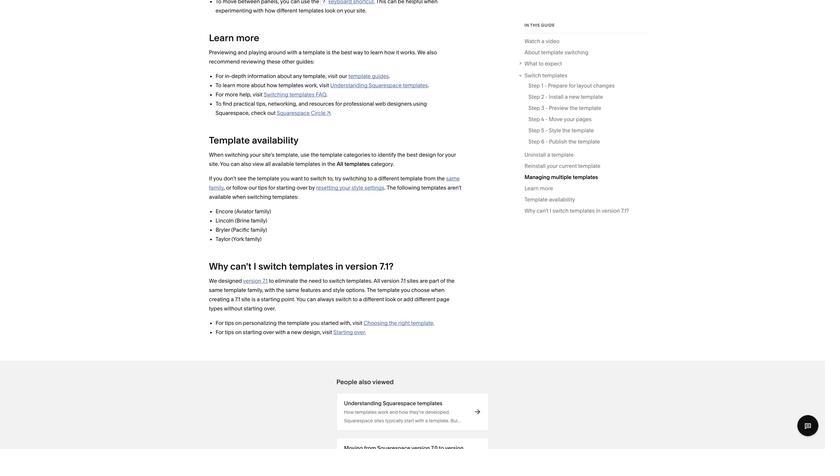 Task type: locate. For each thing, give the bounding box(es) containing it.
0 horizontal spatial or
[[226, 185, 231, 191]]

sites down work
[[374, 418, 384, 424]]

0 horizontal spatial template availability
[[209, 135, 299, 146]]

0 vertical spatial learn
[[209, 32, 234, 44]]

you up design,
[[311, 320, 320, 327]]

1 vertical spatial or
[[397, 296, 402, 303]]

template
[[209, 135, 250, 146], [525, 196, 548, 203]]

1 vertical spatial understanding
[[344, 400, 382, 407]]

1 to from the top
[[216, 82, 222, 89]]

1 horizontal spatial our
[[339, 73, 347, 79]]

design,
[[303, 329, 321, 336]]

part
[[429, 278, 439, 284]]

a up guides:
[[299, 49, 302, 56]]

step for step 6 - publish the template
[[529, 138, 540, 145]]

to up settings
[[368, 175, 373, 182]]

0 vertical spatial or
[[226, 185, 231, 191]]

of
[[441, 278, 446, 284]]

you inside 'to eliminate the need to switch templates. all version 7.1 sites are part of the same template family, with the same features and style options. the template you choose when creating a 7.1 site is a starting point. you can always switch to a different look or add different page types without starting over.'
[[401, 287, 410, 294]]

1 vertical spatial why
[[209, 261, 228, 272]]

switch down template availability link
[[553, 208, 569, 214]]

learn inside previewing and playing around with a template is the best way to learn how it works. we also recommend reviewing these other guides:
[[371, 49, 383, 56]]

need
[[309, 278, 322, 284]]

3 for from the top
[[216, 320, 224, 327]]

learn more up previewing
[[209, 32, 259, 44]]

a left template.
[[425, 418, 428, 424]]

previewing and playing around with a template is the best way to learn how it works. we also recommend reviewing these other guides:
[[209, 49, 437, 65]]

step 5 - style the template
[[529, 127, 594, 134]]

1 vertical spatial 7.1?
[[380, 261, 394, 272]]

can up don't
[[231, 161, 240, 167]]

is left the way
[[327, 49, 331, 56]]

available down the family
[[209, 194, 231, 200]]

1 vertical spatial we
[[209, 278, 217, 284]]

0 vertical spatial can't
[[537, 208, 549, 214]]

0 horizontal spatial can
[[231, 161, 240, 167]]

over left by
[[297, 185, 308, 191]]

also left view
[[241, 161, 252, 167]]

designers
[[387, 101, 412, 107]]

0 vertical spatial style
[[352, 185, 364, 191]]

2 horizontal spatial in
[[596, 208, 601, 214]]

step left 1
[[529, 82, 540, 89]]

1 vertical spatial style
[[333, 287, 345, 294]]

template inside previewing and playing around with a template is the best way to learn how it works. we also recommend reviewing these other guides:
[[303, 49, 325, 56]]

over down personalizing
[[263, 329, 274, 336]]

1 vertical spatial template availability
[[525, 196, 575, 203]]

template, inside for in-depth information about any template, visit our template guides . to learn more about how templates work, visit understanding squarespace templates . for more help, visit switching templates faq .
[[303, 73, 327, 79]]

the right identify
[[398, 152, 406, 158]]

family) right (brine
[[251, 218, 267, 224]]

can't down template availability link
[[537, 208, 549, 214]]

people
[[337, 379, 358, 386]]

to
[[216, 82, 222, 89], [216, 101, 222, 107]]

0 horizontal spatial the
[[367, 287, 376, 294]]

a left video
[[542, 38, 545, 44]]

2 to from the top
[[216, 101, 222, 107]]

site.
[[357, 7, 367, 14], [209, 161, 219, 167]]

templates inside when switching your site's template, use the template categories to identify the best design for your site. you can also view all available templates in the
[[296, 161, 321, 167]]

step 2 - install a new template link
[[529, 92, 603, 103]]

sites inside 'to eliminate the need to switch templates. all version 7.1 sites are part of the same template family, with the same features and style options. the template you choose when creating a 7.1 site is a starting point. you can always switch to a different look or add different page types without starting over.'
[[407, 278, 419, 284]]

1 horizontal spatial in
[[336, 261, 343, 272]]

uninstall a template
[[525, 152, 574, 158]]

how inside previewing and playing around with a template is the best way to learn how it works. we also recommend reviewing these other guides:
[[385, 49, 395, 56]]

same family link
[[209, 175, 460, 191]]

style up "always"
[[333, 287, 345, 294]]

eliminate
[[275, 278, 298, 284]]

1 horizontal spatial all
[[374, 278, 380, 284]]

2 horizontal spatial same
[[446, 175, 460, 182]]

1 vertical spatial in
[[596, 208, 601, 214]]

1 step from the top
[[529, 82, 540, 89]]

help,
[[239, 91, 252, 98]]

look
[[325, 7, 336, 14], [386, 296, 396, 303]]

0 vertical spatial why can't i switch templates in version 7.1?
[[525, 208, 629, 214]]

step left 3
[[529, 105, 540, 111]]

also inside when switching your site's template, use the template categories to identify the best design for your site. you can also view all available templates in the
[[241, 161, 252, 167]]

visit down started
[[323, 329, 332, 336]]

to inside when switching your site's template, use the template categories to identify the best design for your site. you can also view all available templates in the
[[372, 152, 377, 158]]

our left template guides link
[[339, 73, 347, 79]]

0 horizontal spatial is
[[252, 296, 256, 303]]

4 step from the top
[[529, 116, 540, 123]]

1 vertical spatial when
[[232, 194, 246, 200]]

- for publish
[[546, 138, 548, 145]]

when inside . this can be helpful when experimenting with how different templates look on your site.
[[424, 0, 438, 5]]

0 vertical spatial we
[[418, 49, 426, 56]]

1 horizontal spatial style
[[352, 185, 364, 191]]

visit
[[328, 73, 338, 79], [319, 82, 329, 89], [253, 91, 263, 98], [353, 320, 363, 327], [323, 329, 332, 336]]

new left design,
[[291, 329, 302, 336]]

starting
[[277, 185, 296, 191], [261, 296, 280, 303], [244, 306, 263, 312], [243, 329, 262, 336]]

your
[[345, 7, 355, 14], [564, 116, 575, 123], [250, 152, 261, 158], [445, 152, 456, 158], [547, 163, 558, 169], [340, 185, 351, 191]]

following
[[397, 185, 420, 191]]

your inside the step 4 - move your pages link
[[564, 116, 575, 123]]

0 horizontal spatial learn
[[223, 82, 235, 89]]

when down follow
[[232, 194, 246, 200]]

same
[[446, 175, 460, 182], [209, 287, 223, 294], [286, 287, 299, 294]]

2 step from the top
[[529, 94, 540, 100]]

understanding inside for in-depth information about any template, visit our template guides . to learn more about how templates work, visit understanding squarespace templates . for more help, visit switching templates faq .
[[331, 82, 368, 89]]

templates:
[[273, 194, 299, 200]]

starting down personalizing
[[243, 329, 262, 336]]

1 horizontal spatial is
[[327, 49, 331, 56]]

1 horizontal spatial learn more
[[525, 185, 553, 192]]

can
[[388, 0, 397, 5], [231, 161, 240, 167], [307, 296, 316, 303]]

1 vertical spatial site.
[[209, 161, 219, 167]]

- right 6 on the top right
[[546, 138, 548, 145]]

same inside "same family"
[[446, 175, 460, 182]]

starting
[[334, 329, 353, 336]]

2 horizontal spatial can
[[388, 0, 397, 5]]

5 step from the top
[[529, 127, 540, 134]]

step inside "link"
[[529, 127, 540, 134]]

when down part at right
[[431, 287, 445, 294]]

to up "all templates category."
[[372, 152, 377, 158]]

learn up previewing
[[209, 32, 234, 44]]

0 vertical spatial available
[[272, 161, 294, 167]]

to down options.
[[353, 296, 358, 303]]

can inside 'to eliminate the need to switch templates. all version 7.1 sites are part of the same template family, with the same features and style options. the template you choose when creating a 7.1 site is a starting point. you can always switch to a different look or add different page types without starting over.'
[[307, 296, 316, 303]]

0 vertical spatial i
[[550, 208, 552, 214]]

template up when
[[209, 135, 250, 146]]

switching up (aviator
[[247, 194, 271, 200]]

same up creating
[[209, 287, 223, 294]]

for left the "layout"
[[569, 82, 576, 89]]

identify
[[378, 152, 396, 158]]

1 horizontal spatial can't
[[537, 208, 549, 214]]

1 vertical spatial template,
[[276, 152, 299, 158]]

0 vertical spatial you
[[220, 161, 230, 167]]

6 step from the top
[[529, 138, 540, 145]]

when inside . the following templates aren't available when switching templates:
[[232, 194, 246, 200]]

1 horizontal spatial why
[[525, 208, 536, 214]]

we designed version 7.1
[[209, 278, 268, 284]]

1 horizontal spatial available
[[272, 161, 294, 167]]

for
[[569, 82, 576, 89], [336, 101, 342, 107], [437, 152, 444, 158], [269, 185, 275, 191]]

the
[[332, 49, 340, 56], [570, 105, 578, 111], [563, 127, 571, 134], [569, 138, 577, 145], [311, 152, 319, 158], [398, 152, 406, 158], [328, 161, 336, 167], [248, 175, 256, 182], [437, 175, 445, 182], [300, 278, 308, 284], [447, 278, 455, 284], [276, 287, 284, 294], [278, 320, 286, 327], [389, 320, 397, 327]]

previewing
[[209, 49, 237, 56]]

our inside for in-depth information about any template, visit our template guides . to learn more about how templates work, visit understanding squarespace templates . for more help, visit switching templates faq .
[[339, 73, 347, 79]]

1 horizontal spatial why can't i switch templates in version 7.1?
[[525, 208, 629, 214]]

more up template availability link
[[540, 185, 553, 192]]

install
[[549, 94, 564, 100]]

- right 4 at top right
[[546, 116, 548, 123]]

1 vertical spatial all
[[374, 278, 380, 284]]

new down the step 1 - prepare for layout changes link
[[569, 94, 580, 100]]

same family
[[209, 175, 460, 191]]

0 horizontal spatial sites
[[374, 418, 384, 424]]

0 horizontal spatial also
[[241, 161, 252, 167]]

can left be
[[388, 0, 397, 5]]

why up designed in the left bottom of the page
[[209, 261, 228, 272]]

to inside what to expect link
[[539, 60, 544, 67]]

the down step 2 - install a new template link
[[570, 105, 578, 111]]

0 horizontal spatial look
[[325, 7, 336, 14]]

switch templates
[[525, 72, 568, 79]]

circle
[[311, 110, 326, 116]]

same up aren't
[[446, 175, 460, 182]]

the down templates.
[[367, 287, 376, 294]]

0 vertical spatial learn more
[[209, 32, 259, 44]]

version inside 'to eliminate the need to switch templates. all version 7.1 sites are part of the same template family, with the same features and style options. the template you choose when creating a 7.1 site is a starting point. you can always switch to a different look or add different page types without starting over.'
[[381, 278, 400, 284]]

experimenting
[[216, 7, 252, 14]]

0 vertical spatial on
[[337, 7, 343, 14]]

availability up why can't i switch templates in version 7.1? link
[[549, 196, 575, 203]]

the up to,
[[328, 161, 336, 167]]

2 horizontal spatial over
[[354, 329, 365, 336]]

be
[[398, 0, 405, 5]]

1 vertical spatial our
[[249, 185, 257, 191]]

in-
[[225, 73, 232, 79]]

the inside "step 3 - preview the template" link
[[570, 105, 578, 111]]

understanding squarespace templates how templates work and how they're developed. squarespace sites typically start with a template. bui...
[[344, 400, 461, 424]]

0 vertical spatial about
[[277, 73, 292, 79]]

7.1?
[[622, 208, 629, 214], [380, 261, 394, 272]]

when right helpful
[[424, 0, 438, 5]]

is inside previewing and playing around with a template is the best way to learn how it works. we also recommend reviewing these other guides:
[[327, 49, 331, 56]]

0 vertical spatial site.
[[357, 7, 367, 14]]

to inside previewing and playing around with a template is the best way to learn how it works. we also recommend reviewing these other guides:
[[364, 49, 369, 56]]

step left 5
[[529, 127, 540, 134]]

what
[[525, 60, 538, 67]]

to down recommend
[[216, 82, 222, 89]]

understanding up "how" in the bottom left of the page
[[344, 400, 382, 407]]

step for step 5 - style the template
[[529, 127, 540, 134]]

how inside for in-depth information about any template, visit our template guides . to learn more about how templates work, visit understanding squarespace templates . for more help, visit switching templates faq .
[[267, 82, 277, 89]]

more up help,
[[237, 82, 250, 89]]

7.1? inside why can't i switch templates in version 7.1? link
[[622, 208, 629, 214]]

our right follow
[[249, 185, 257, 191]]

starting down the site
[[244, 306, 263, 312]]

1 horizontal spatial best
[[407, 152, 418, 158]]

0 horizontal spatial why can't i switch templates in version 7.1?
[[209, 261, 394, 272]]

0 vertical spatial learn
[[371, 49, 383, 56]]

when
[[209, 152, 224, 158]]

to inside for in-depth information about any template, visit our template guides . to learn more about how templates work, visit understanding squarespace templates . for more help, visit switching templates faq .
[[216, 82, 222, 89]]

it
[[396, 49, 399, 56]]

and up "always"
[[322, 287, 332, 294]]

style inside 'to eliminate the need to switch templates. all version 7.1 sites are part of the same template family, with the same features and style options. the template you choose when creating a 7.1 site is a starting point. you can always switch to a different look or add different page types without starting over.'
[[333, 287, 345, 294]]

the up step 6 - publish the template
[[563, 127, 571, 134]]

1 horizontal spatial also
[[359, 379, 371, 386]]

0 vertical spatial also
[[427, 49, 437, 56]]

start
[[405, 418, 414, 424]]

site. inside when switching your site's template, use the template categories to identify the best design for your site. you can also view all available templates in the
[[209, 161, 219, 167]]

move
[[549, 116, 563, 123]]

1 horizontal spatial template
[[525, 196, 548, 203]]

can inside . this can be helpful when experimenting with how different templates look on your site.
[[388, 0, 397, 5]]

for
[[216, 73, 224, 79], [216, 91, 224, 98], [216, 320, 224, 327], [216, 329, 224, 336]]

0 vertical spatial to
[[216, 82, 222, 89]]

step 4 - move your pages
[[529, 116, 592, 123]]

step left 4 at top right
[[529, 116, 540, 123]]

a inside for tips on personalizing the template you started with, visit choosing the right template . for tips on starting over with a new design, visit starting over .
[[287, 329, 290, 336]]

- for install
[[546, 94, 548, 100]]

about down information
[[251, 82, 266, 89]]

. the following templates aren't available when switching templates:
[[209, 185, 462, 200]]

0 horizontal spatial in
[[322, 161, 326, 167]]

add
[[404, 296, 414, 303]]

0 vertical spatial look
[[325, 7, 336, 14]]

you up add
[[401, 287, 410, 294]]

2 vertical spatial can
[[307, 296, 316, 303]]

style left settings
[[352, 185, 364, 191]]

1 horizontal spatial look
[[386, 296, 396, 303]]

we left designed in the left bottom of the page
[[209, 278, 217, 284]]

sites left are
[[407, 278, 419, 284]]

available
[[272, 161, 294, 167], [209, 194, 231, 200]]

1 horizontal spatial site.
[[357, 7, 367, 14]]

you
[[213, 175, 222, 182], [281, 175, 290, 182], [401, 287, 410, 294], [311, 320, 320, 327]]

- right 2
[[546, 94, 548, 100]]

all inside 'to eliminate the need to switch templates. all version 7.1 sites are part of the same template family, with the same features and style options. the template you choose when creating a 7.1 site is a starting point. you can always switch to a different look or add different page types without starting over.'
[[374, 278, 380, 284]]

(york
[[232, 236, 244, 243]]

a left design,
[[287, 329, 290, 336]]

0 horizontal spatial can't
[[230, 261, 252, 272]]

best left the way
[[341, 49, 352, 56]]

1 vertical spatial also
[[241, 161, 252, 167]]

these
[[267, 58, 281, 65]]

0 vertical spatial in
[[322, 161, 326, 167]]

1 horizontal spatial template availability
[[525, 196, 575, 203]]

can't up we designed version 7.1
[[230, 261, 252, 272]]

more
[[236, 32, 259, 44], [237, 82, 250, 89], [225, 91, 238, 98], [540, 185, 553, 192]]

2 vertical spatial when
[[431, 287, 445, 294]]

7.1 left the site
[[235, 296, 240, 303]]

family) right (aviator
[[255, 208, 271, 215]]

or inside 'to eliminate the need to switch templates. all version 7.1 sites are part of the same template family, with the same features and style options. the template you choose when creating a 7.1 site is a starting point. you can always switch to a different look or add different page types without starting over.'
[[397, 296, 402, 303]]

1 horizontal spatial you
[[297, 296, 306, 303]]

0 vertical spatial 7.1?
[[622, 208, 629, 214]]

if you don't see the template you want to switch to, try switching to a different template from the
[[209, 175, 446, 182]]

watch
[[525, 38, 541, 44]]

is
[[327, 49, 331, 56], [252, 296, 256, 303]]

,
[[224, 185, 225, 191]]

uninstall
[[525, 152, 546, 158]]

0 vertical spatial availability
[[252, 135, 299, 146]]

(brine
[[235, 218, 250, 224]]

the inside step 6 - publish the template link
[[569, 138, 577, 145]]

to right "need"
[[323, 278, 328, 284]]

choosing
[[364, 320, 388, 327]]

the right publish
[[569, 138, 577, 145]]

1 vertical spatial can't
[[230, 261, 252, 272]]

they're
[[410, 410, 424, 416]]

0 vertical spatial all
[[337, 161, 343, 167]]

and up the reviewing
[[238, 49, 247, 56]]

0 horizontal spatial over
[[263, 329, 274, 336]]

learn down in-
[[223, 82, 235, 89]]

your inside reinstall your current template link
[[547, 163, 558, 169]]

1 horizontal spatial template,
[[303, 73, 327, 79]]

. inside . this can be helpful when experimenting with how different templates look on your site.
[[374, 0, 375, 5]]

about
[[277, 73, 292, 79], [251, 82, 266, 89]]

template, up work,
[[303, 73, 327, 79]]

new
[[569, 94, 580, 100], [291, 329, 302, 336]]

1 horizontal spatial i
[[550, 208, 552, 214]]

on inside . this can be helpful when experimenting with how different templates look on your site.
[[337, 7, 343, 14]]

we inside previewing and playing around with a template is the best way to learn how it works. we also recommend reviewing these other guides:
[[418, 49, 426, 56]]

templates.
[[347, 278, 373, 284]]

our
[[339, 73, 347, 79], [249, 185, 257, 191]]

any
[[293, 73, 302, 79]]

step for step 4 - move your pages
[[529, 116, 540, 123]]

your inside . this can be helpful when experimenting with how different templates look on your site.
[[345, 7, 355, 14]]

1 vertical spatial can
[[231, 161, 240, 167]]

learn more down managing
[[525, 185, 553, 192]]

with inside . this can be helpful when experimenting with how different templates look on your site.
[[253, 7, 264, 14]]

availability up site's
[[252, 135, 299, 146]]

available inside when switching your site's template, use the template categories to identify the best design for your site. you can also view all available templates in the
[[272, 161, 294, 167]]

3 step from the top
[[529, 105, 540, 111]]

template inside "link"
[[572, 127, 594, 134]]

5
[[542, 127, 545, 134]]

0 horizontal spatial best
[[341, 49, 352, 56]]

why can't i switch templates in version 7.1? up "need"
[[209, 261, 394, 272]]

1 horizontal spatial the
[[387, 185, 396, 191]]

layout
[[577, 82, 592, 89]]

learn right the way
[[371, 49, 383, 56]]

or right ,
[[226, 185, 231, 191]]

availability
[[252, 135, 299, 146], [549, 196, 575, 203]]

0 horizontal spatial all
[[337, 161, 343, 167]]

- inside "link"
[[546, 127, 548, 134]]

don't
[[224, 175, 236, 182]]

new inside step 2 - install a new template link
[[569, 94, 580, 100]]

7.1 up add
[[401, 278, 406, 284]]

family)
[[255, 208, 271, 215], [251, 218, 267, 224], [251, 227, 267, 233], [245, 236, 262, 243]]

how inside understanding squarespace templates how templates work and how they're developed. squarespace sites typically start with a template. bui...
[[399, 410, 408, 416]]

you left the want
[[281, 175, 290, 182]]

with up other
[[287, 49, 298, 56]]

best inside previewing and playing around with a template is the best way to learn how it works. we also recommend reviewing these other guides:
[[341, 49, 352, 56]]

step for step 1 - prepare for layout changes
[[529, 82, 540, 89]]

1 horizontal spatial or
[[397, 296, 402, 303]]

7.1 up the family,
[[263, 278, 268, 284]]

template, left use
[[276, 152, 299, 158]]

available right all
[[272, 161, 294, 167]]

1 vertical spatial sites
[[374, 418, 384, 424]]

1 horizontal spatial learn
[[371, 49, 383, 56]]

- right 1
[[545, 82, 547, 89]]

best inside when switching your site's template, use the template categories to identify the best design for your site. you can also view all available templates in the
[[407, 152, 418, 158]]

with inside for tips on personalizing the template you started with, visit choosing the right template . for tips on starting over with a new design, visit starting over .
[[275, 329, 286, 336]]

depth
[[232, 73, 246, 79]]

managing
[[525, 174, 550, 181]]

0 horizontal spatial i
[[254, 261, 256, 272]]

designed
[[218, 278, 242, 284]]

1 vertical spatial learn
[[525, 185, 539, 192]]

why down template availability link
[[525, 208, 536, 214]]

to right the way
[[364, 49, 369, 56]]



Task type: describe. For each thing, give the bounding box(es) containing it.
encore (aviator family) lincoln (brine family) bryler (pacific family) taylor (york family)
[[216, 208, 271, 243]]

template guides link
[[349, 73, 389, 79]]

. this can be helpful when experimenting with how different templates look on your site.
[[216, 0, 438, 14]]

from
[[424, 175, 436, 182]]

with,
[[340, 320, 352, 327]]

types
[[209, 306, 223, 312]]

squarespace up typically
[[383, 400, 416, 407]]

resetting
[[316, 185, 338, 191]]

to inside to find practical tips, networking, and resources for professional web designers using squarespace, check out
[[216, 101, 222, 107]]

a up without
[[231, 296, 234, 303]]

visit up tips,
[[253, 91, 263, 98]]

practical
[[234, 101, 255, 107]]

visit up faq
[[319, 82, 329, 89]]

are
[[420, 278, 428, 284]]

how
[[344, 410, 354, 416]]

templates inside dropdown button
[[543, 72, 568, 79]]

and inside previewing and playing around with a template is the best way to learn how it works. we also recommend reviewing these other guides:
[[238, 49, 247, 56]]

pages
[[576, 116, 592, 123]]

- for prepare
[[545, 82, 547, 89]]

with inside previewing and playing around with a template is the best way to learn how it works. we also recommend reviewing these other guides:
[[287, 49, 298, 56]]

step for step 3 - preview the template
[[529, 105, 540, 111]]

squarespace inside for in-depth information about any template, visit our template guides . to learn more about how templates work, visit understanding squarespace templates . for more help, visit switching templates faq .
[[369, 82, 402, 89]]

managing multiple templates link
[[525, 173, 598, 184]]

style
[[549, 127, 561, 134]]

what to expect button
[[518, 59, 650, 68]]

viewed
[[373, 379, 394, 386]]

a down options.
[[359, 296, 362, 303]]

0 horizontal spatial why
[[209, 261, 228, 272]]

0 horizontal spatial same
[[209, 287, 223, 294]]

available inside . the following templates aren't available when switching templates:
[[209, 194, 231, 200]]

always
[[318, 296, 334, 303]]

guides:
[[296, 58, 315, 65]]

use
[[301, 152, 310, 158]]

other
[[282, 58, 295, 65]]

information
[[248, 73, 276, 79]]

the right personalizing
[[278, 320, 286, 327]]

switching up what to expect dropdown button
[[565, 49, 589, 56]]

about template switching
[[525, 49, 589, 56]]

new inside for tips on personalizing the template you started with, visit choosing the right template . for tips on starting over with a new design, visit starting over .
[[291, 329, 302, 336]]

you inside when switching your site's template, use the template categories to identify the best design for your site. you can also view all available templates in the
[[220, 161, 230, 167]]

2 vertical spatial in
[[336, 261, 343, 272]]

0 vertical spatial template availability
[[209, 135, 299, 146]]

0 horizontal spatial 7.1?
[[380, 261, 394, 272]]

1 for from the top
[[216, 73, 224, 79]]

template inside for in-depth information about any template, visit our template guides . to learn more about how templates work, visit understanding squarespace templates . for more help, visit switching templates faq .
[[349, 73, 371, 79]]

visit down previewing and playing around with a template is the best way to learn how it works. we also recommend reviewing these other guides:
[[328, 73, 338, 79]]

a right the install
[[565, 94, 568, 100]]

templates inside . the following templates aren't available when switching templates:
[[422, 185, 447, 191]]

features
[[301, 287, 321, 294]]

for up templates:
[[269, 185, 275, 191]]

squarespace circle
[[277, 110, 326, 116]]

0 vertical spatial tips
[[258, 185, 267, 191]]

more up playing
[[236, 32, 259, 44]]

1 vertical spatial i
[[254, 261, 256, 272]]

2 for from the top
[[216, 91, 224, 98]]

1 vertical spatial on
[[235, 320, 242, 327]]

to eliminate the need to switch templates. all version 7.1 sites are part of the same template family, with the same features and style options. the template you choose when creating a 7.1 site is a starting point. you can always switch to a different look or add different page types without starting over.
[[209, 278, 455, 312]]

0 horizontal spatial learn more
[[209, 32, 259, 44]]

switch up by
[[310, 175, 326, 182]]

for tips on personalizing the template you started with, visit choosing the right template . for tips on starting over with a new design, visit starting over .
[[216, 320, 435, 336]]

all
[[265, 161, 271, 167]]

view
[[253, 161, 264, 167]]

2
[[542, 94, 545, 100]]

and inside to find practical tips, networking, and resources for professional web designers using squarespace, check out
[[299, 101, 308, 107]]

changes
[[594, 82, 615, 89]]

1 horizontal spatial same
[[286, 287, 299, 294]]

a down the family,
[[257, 296, 260, 303]]

different inside . this can be helpful when experimenting with how different templates look on your site.
[[277, 7, 298, 14]]

the right from
[[437, 175, 445, 182]]

this
[[531, 23, 540, 28]]

can inside when switching your site's template, use the template categories to identify the best design for your site. you can also view all available templates in the
[[231, 161, 240, 167]]

6
[[542, 138, 545, 145]]

to up , or follow our tips for starting over by resetting your style settings
[[304, 175, 309, 182]]

1 vertical spatial template
[[525, 196, 548, 203]]

you inside for tips on personalizing the template you started with, visit choosing the right template . for tips on starting over with a new design, visit starting over .
[[311, 320, 320, 327]]

the inside . the following templates aren't available when switching templates:
[[387, 185, 396, 191]]

right
[[399, 320, 410, 327]]

encore
[[216, 208, 233, 215]]

how inside . this can be helpful when experimenting with how different templates look on your site.
[[265, 7, 275, 14]]

publish
[[549, 138, 568, 145]]

also inside previewing and playing around with a template is the best way to learn how it works. we also recommend reviewing these other guides:
[[427, 49, 437, 56]]

look inside 'to eliminate the need to switch templates. all version 7.1 sites are part of the same template family, with the same features and style options. the template you choose when creating a 7.1 site is a starting point. you can always switch to a different look or add different page types without starting over.'
[[386, 296, 396, 303]]

recommend
[[209, 58, 240, 65]]

way
[[353, 49, 363, 56]]

0 horizontal spatial our
[[249, 185, 257, 191]]

- for move
[[546, 116, 548, 123]]

0 horizontal spatial about
[[251, 82, 266, 89]]

1 vertical spatial learn more
[[525, 185, 553, 192]]

with inside 'to eliminate the need to switch templates. all version 7.1 sites are part of the same template family, with the same features and style options. the template you choose when creating a 7.1 site is a starting point. you can always switch to a different look or add different page types without starting over.'
[[265, 287, 275, 294]]

a inside understanding squarespace templates how templates work and how they're developed. squarespace sites typically start with a template. bui...
[[425, 418, 428, 424]]

the left right
[[389, 320, 397, 327]]

look inside . this can be helpful when experimenting with how different templates look on your site.
[[325, 7, 336, 14]]

1 vertical spatial tips
[[225, 320, 234, 327]]

web
[[375, 101, 386, 107]]

starting up templates:
[[277, 185, 296, 191]]

in inside when switching your site's template, use the template categories to identify the best design for your site. you can also view all available templates in the
[[322, 161, 326, 167]]

, or follow our tips for starting over by resetting your style settings
[[224, 185, 385, 191]]

step 6 - publish the template link
[[529, 137, 600, 148]]

the inside previewing and playing around with a template is the best way to learn how it works. we also recommend reviewing these other guides:
[[332, 49, 340, 56]]

a right the 'uninstall'
[[548, 152, 551, 158]]

2 vertical spatial also
[[359, 379, 371, 386]]

switching up resetting your style settings link
[[343, 175, 367, 182]]

for inside to find practical tips, networking, and resources for professional web designers using squarespace, check out
[[336, 101, 342, 107]]

family) right (pacific
[[251, 227, 267, 233]]

reinstall your current template
[[525, 163, 601, 169]]

starting up "over."
[[261, 296, 280, 303]]

is inside 'to eliminate the need to switch templates. all version 7.1 sites are part of the same template family, with the same features and style options. the template you choose when creating a 7.1 site is a starting point. you can always switch to a different look or add different page types without starting over.'
[[252, 296, 256, 303]]

more up find
[[225, 91, 238, 98]]

categories
[[344, 152, 370, 158]]

guides
[[372, 73, 389, 79]]

step 4 - move your pages link
[[529, 115, 592, 126]]

check
[[251, 110, 266, 116]]

version 7.1 link
[[243, 278, 268, 284]]

the right of
[[447, 278, 455, 284]]

professional
[[344, 101, 374, 107]]

this
[[376, 0, 386, 5]]

0 vertical spatial template
[[209, 135, 250, 146]]

learn inside for in-depth information about any template, visit our template guides . to learn more about how templates work, visit understanding squarespace templates . for more help, visit switching templates faq .
[[223, 82, 235, 89]]

switch up eliminate at the left bottom
[[259, 261, 287, 272]]

preview
[[549, 105, 569, 111]]

more inside learn more link
[[540, 185, 553, 192]]

why can't i switch templates in version 7.1? link
[[525, 206, 629, 218]]

starting inside for tips on personalizing the template you started with, visit choosing the right template . for tips on starting over with a new design, visit starting over .
[[243, 329, 262, 336]]

2 horizontal spatial 7.1
[[401, 278, 406, 284]]

0 horizontal spatial availability
[[252, 135, 299, 146]]

sites inside understanding squarespace templates how templates work and how they're developed. squarespace sites typically start with a template. bui...
[[374, 418, 384, 424]]

work
[[378, 410, 389, 416]]

watch a video
[[525, 38, 560, 44]]

squarespace circle link
[[277, 110, 330, 116]]

in this guide
[[525, 23, 555, 28]]

around
[[268, 49, 286, 56]]

networking,
[[268, 101, 297, 107]]

. inside . the following templates aren't available when switching templates:
[[385, 185, 386, 191]]

and inside understanding squarespace templates how templates work and how they're developed. squarespace sites typically start with a template. bui...
[[390, 410, 398, 416]]

what to expect
[[525, 60, 562, 67]]

understanding squarespace templates link
[[331, 82, 428, 89]]

creating
[[209, 296, 230, 303]]

the inside 'to eliminate the need to switch templates. all version 7.1 sites are part of the same template family, with the same features and style options. the template you choose when creating a 7.1 site is a starting point. you can always switch to a different look or add different page types without starting over.'
[[367, 287, 376, 294]]

by
[[309, 185, 315, 191]]

0 horizontal spatial we
[[209, 278, 217, 284]]

template, inside when switching your site's template, use the template categories to identify the best design for your site. you can also view all available templates in the
[[276, 152, 299, 158]]

templates inside . this can be helpful when experimenting with how different templates look on your site.
[[299, 7, 324, 14]]

squarespace down "how" in the bottom left of the page
[[344, 418, 373, 424]]

1 horizontal spatial over
[[297, 185, 308, 191]]

and inside 'to eliminate the need to switch templates. all version 7.1 sites are part of the same template family, with the same features and style options. the template you choose when creating a 7.1 site is a starting point. you can always switch to a different look or add different page types without starting over.'
[[322, 287, 332, 294]]

with inside understanding squarespace templates how templates work and how they're developed. squarespace sites typically start with a template. bui...
[[415, 418, 424, 424]]

tips,
[[256, 101, 267, 107]]

to find practical tips, networking, and resources for professional web designers using squarespace, check out
[[216, 101, 427, 116]]

resources
[[309, 101, 334, 107]]

step 1 - prepare for layout changes link
[[529, 81, 615, 92]]

follow
[[233, 185, 247, 191]]

switch up "always"
[[329, 278, 345, 284]]

the right use
[[311, 152, 319, 158]]

you right "if"
[[213, 175, 222, 182]]

site. inside . this can be helpful when experimenting with how different templates look on your site.
[[357, 7, 367, 14]]

understanding inside understanding squarespace templates how templates work and how they're developed. squarespace sites typically start with a template. bui...
[[344, 400, 382, 407]]

the inside the "step 5 - style the template" "link"
[[563, 127, 571, 134]]

switch down options.
[[336, 296, 352, 303]]

- for style
[[546, 127, 548, 134]]

family) right (york
[[245, 236, 262, 243]]

out
[[268, 110, 276, 116]]

switching
[[264, 91, 288, 98]]

switching templates faq link
[[264, 91, 327, 98]]

visit right with,
[[353, 320, 363, 327]]

2 vertical spatial tips
[[225, 329, 234, 336]]

2 vertical spatial on
[[235, 329, 242, 336]]

for inside when switching your site's template, use the template categories to identify the best design for your site. you can also view all available templates in the
[[437, 152, 444, 158]]

step 2 - install a new template
[[529, 94, 603, 100]]

template inside when switching your site's template, use the template categories to identify the best design for your site. you can also view all available templates in the
[[320, 152, 343, 158]]

squarespace down networking,
[[277, 110, 310, 116]]

the right see
[[248, 175, 256, 182]]

started
[[321, 320, 339, 327]]

work,
[[305, 82, 318, 89]]

the left "need"
[[300, 278, 308, 284]]

site
[[242, 296, 250, 303]]

site's
[[262, 152, 275, 158]]

settings
[[365, 185, 385, 191]]

a inside previewing and playing around with a template is the best way to learn how it works. we also recommend reviewing these other guides:
[[299, 49, 302, 56]]

step 6 - publish the template
[[529, 138, 600, 145]]

to left eliminate at the left bottom
[[269, 278, 274, 284]]

switch
[[525, 72, 541, 79]]

1 vertical spatial why can't i switch templates in version 7.1?
[[209, 261, 394, 272]]

the down eliminate at the left bottom
[[276, 287, 284, 294]]

0 horizontal spatial 7.1
[[235, 296, 240, 303]]

0 vertical spatial why
[[525, 208, 536, 214]]

squarespace,
[[216, 110, 250, 116]]

a up settings
[[374, 175, 377, 182]]

bui...
[[451, 418, 461, 424]]

switching inside . the following templates aren't available when switching templates:
[[247, 194, 271, 200]]

to,
[[328, 175, 334, 182]]

1 horizontal spatial 7.1
[[263, 278, 268, 284]]

step for step 2 - install a new template
[[529, 94, 540, 100]]

when inside 'to eliminate the need to switch templates. all version 7.1 sites are part of the same template family, with the same features and style options. the template you choose when creating a 7.1 site is a starting point. you can always switch to a different look or add different page types without starting over.'
[[431, 287, 445, 294]]

switching inside when switching your site's template, use the template categories to identify the best design for your site. you can also view all available templates in the
[[225, 152, 249, 158]]

- for preview
[[546, 105, 548, 111]]

all templates category.
[[337, 161, 394, 167]]

4 for from the top
[[216, 329, 224, 336]]

template availability link
[[525, 195, 575, 206]]

availability inside template availability link
[[549, 196, 575, 203]]

you inside 'to eliminate the need to switch templates. all version 7.1 sites are part of the same template family, with the same features and style options. the template you choose when creating a 7.1 site is a starting point. you can always switch to a different look or add different page types without starting over.'
[[297, 296, 306, 303]]

0 horizontal spatial learn
[[209, 32, 234, 44]]



Task type: vqa. For each thing, say whether or not it's contained in the screenshot.
"when" within . The following templates aren't available when switching templates:
yes



